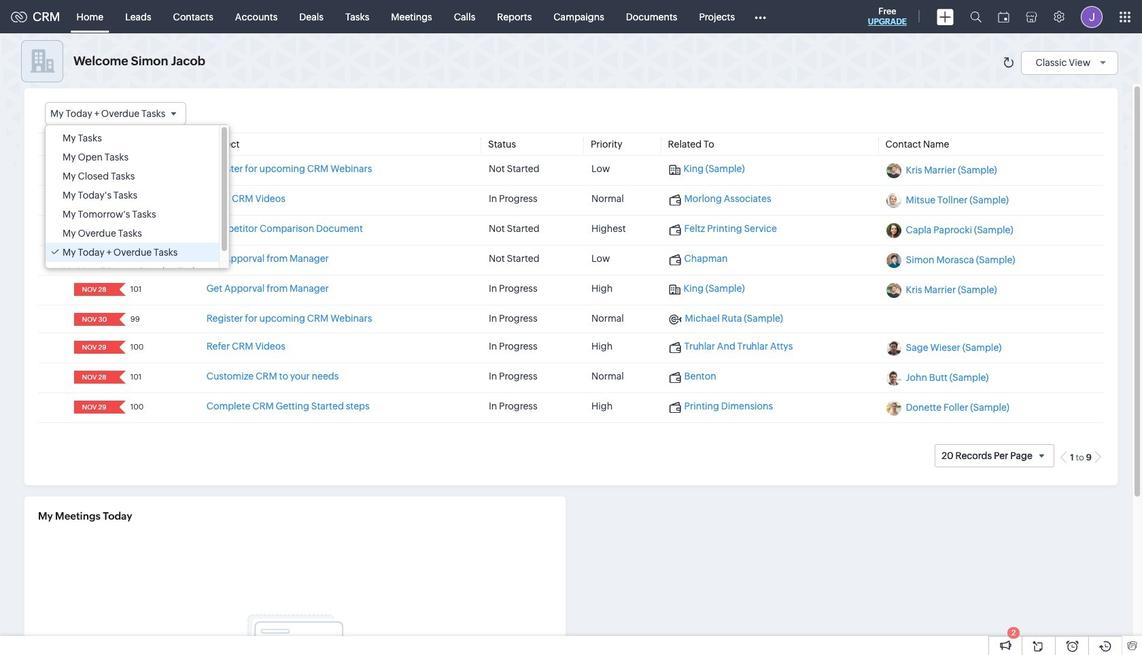 Task type: vqa. For each thing, say whether or not it's contained in the screenshot.
start an export
no



Task type: locate. For each thing, give the bounding box(es) containing it.
create menu image
[[937, 9, 954, 25]]

tree
[[46, 125, 229, 281]]

search element
[[963, 0, 990, 33]]

None field
[[45, 102, 187, 125], [78, 163, 110, 176], [78, 193, 110, 206], [78, 223, 110, 236], [78, 253, 110, 266], [78, 283, 110, 296], [78, 313, 110, 326], [78, 341, 110, 354], [78, 371, 110, 384], [78, 401, 110, 414], [45, 102, 187, 125], [78, 163, 110, 176], [78, 193, 110, 206], [78, 223, 110, 236], [78, 253, 110, 266], [78, 283, 110, 296], [78, 313, 110, 326], [78, 341, 110, 354], [78, 371, 110, 384], [78, 401, 110, 414]]



Task type: describe. For each thing, give the bounding box(es) containing it.
create menu element
[[929, 0, 963, 33]]

profile element
[[1073, 0, 1112, 33]]

Other Modules field
[[746, 6, 776, 28]]

logo image
[[11, 11, 27, 22]]

calendar image
[[999, 11, 1010, 22]]

profile image
[[1082, 6, 1103, 28]]

search image
[[971, 11, 982, 22]]



